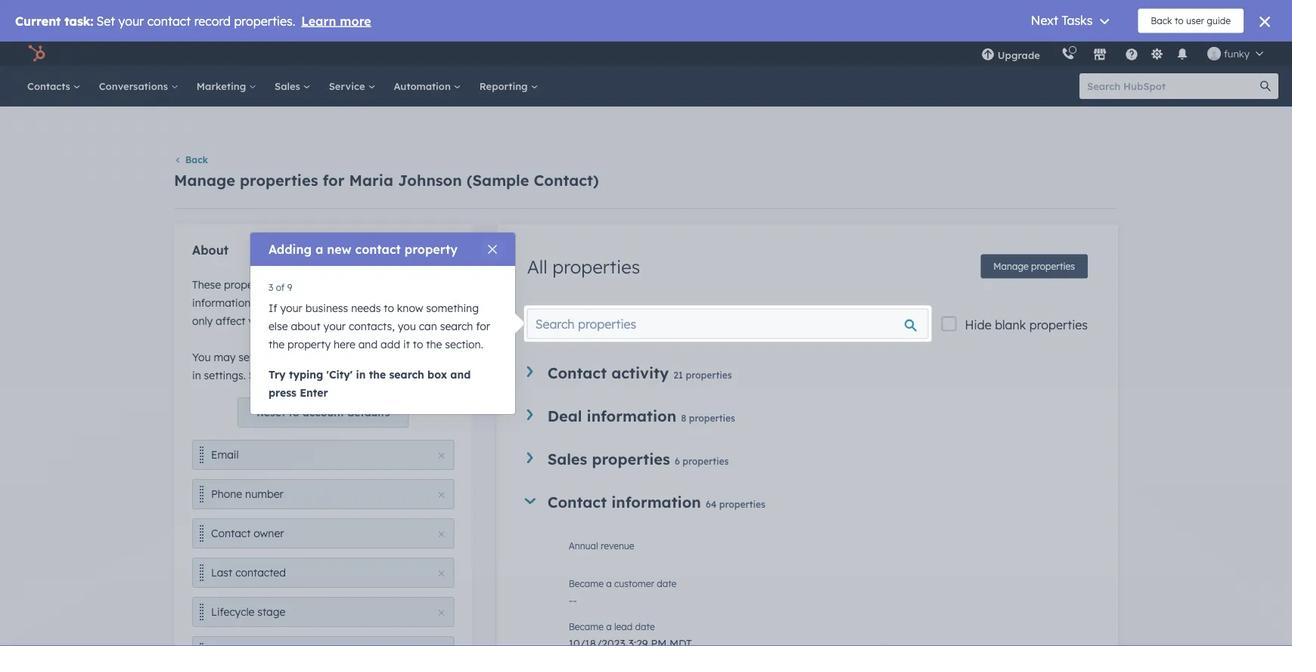 Task type: locate. For each thing, give the bounding box(es) containing it.
to down press
[[289, 406, 299, 419]]

0 horizontal spatial search
[[389, 368, 424, 382]]

0 horizontal spatial your
[[280, 302, 303, 315]]

became left lead
[[569, 622, 604, 633]]

became for became a lead date
[[569, 622, 604, 633]]

a left lead
[[606, 622, 612, 633]]

(sample
[[467, 171, 529, 190]]

upgrade
[[998, 49, 1040, 61]]

1 horizontal spatial these
[[339, 296, 368, 309]]

properties up 'city' at the bottom left of page
[[314, 351, 365, 364]]

to left know
[[384, 302, 394, 315]]

if
[[269, 302, 277, 315]]

changes
[[371, 296, 413, 309]]

search image
[[1260, 81, 1271, 92]]

1 in from the left
[[356, 368, 366, 382]]

0 vertical spatial information
[[192, 296, 251, 309]]

3 of 9
[[269, 282, 292, 293]]

1 horizontal spatial and
[[450, 368, 471, 382]]

calling icon button
[[1055, 44, 1081, 64]]

1 vertical spatial to
[[413, 338, 423, 351]]

3
[[269, 282, 273, 293]]

the
[[269, 338, 285, 351], [426, 338, 442, 351], [256, 351, 272, 364], [369, 368, 386, 382]]

date right customer
[[657, 579, 677, 590]]

date
[[657, 579, 677, 590], [635, 622, 655, 633]]

about down contact.
[[291, 320, 321, 333]]

1 vertical spatial search
[[389, 368, 424, 382]]

contact)
[[534, 171, 599, 190]]

1 vertical spatial manage
[[994, 261, 1029, 272]]

upgrade image
[[981, 48, 995, 62]]

information inside these properties will appear when you view information about a contact. these changes will only affect you.
[[192, 296, 251, 309]]

default inside you may set the default properties all users will see in settings.
[[275, 351, 311, 364]]

information
[[192, 296, 251, 309], [611, 493, 701, 512]]

1 vertical spatial contact
[[211, 527, 251, 540]]

0 horizontal spatial these
[[192, 278, 221, 291]]

back
[[185, 154, 208, 166]]

link opens in a new window image
[[367, 368, 378, 386], [367, 371, 378, 382]]

to right it
[[413, 338, 423, 351]]

0 horizontal spatial you
[[365, 278, 383, 291]]

0 horizontal spatial about
[[254, 296, 283, 309]]

settings image
[[1150, 48, 1164, 62]]

manage up the 'blank'
[[994, 261, 1029, 272]]

Search HubSpot search field
[[1080, 73, 1265, 99]]

0 horizontal spatial in
[[192, 369, 201, 382]]

0 vertical spatial date
[[657, 579, 677, 590]]

in right 'city' at the bottom left of page
[[356, 368, 366, 382]]

your right if
[[280, 302, 303, 315]]

the inside try typing 'city' in the search box and press enter
[[369, 368, 386, 382]]

a down 9
[[286, 296, 293, 309]]

contact owner
[[211, 527, 284, 540]]

0 vertical spatial and
[[358, 338, 378, 351]]

date for became a lead date
[[635, 622, 655, 633]]

2 horizontal spatial to
[[413, 338, 423, 351]]

1 vertical spatial close image
[[439, 610, 445, 616]]

and inside try typing 'city' in the search box and press enter
[[450, 368, 471, 382]]

for left maria
[[323, 171, 345, 190]]

of
[[276, 282, 285, 293]]

1 vertical spatial you
[[398, 320, 416, 333]]

1 vertical spatial about
[[291, 320, 321, 333]]

2 vertical spatial will
[[411, 351, 427, 364]]

the down all
[[369, 368, 386, 382]]

1 vertical spatial for
[[476, 320, 490, 333]]

information left 64
[[611, 493, 701, 512]]

1 horizontal spatial manage
[[994, 261, 1029, 272]]

about down 3
[[254, 296, 283, 309]]

in down "you"
[[192, 369, 201, 382]]

will right it
[[411, 351, 427, 364]]

may
[[214, 351, 236, 364]]

a left new
[[315, 242, 323, 257]]

0 vertical spatial became
[[569, 579, 604, 590]]

close image for phone number
[[439, 492, 445, 498]]

0 horizontal spatial manage
[[174, 171, 235, 190]]

a for became a lead date
[[606, 622, 612, 633]]

customer
[[614, 579, 654, 590]]

0 vertical spatial your
[[280, 302, 303, 315]]

properties left the of
[[224, 278, 275, 291]]

search down users
[[389, 368, 424, 382]]

will inside you may set the default properties all users will see in settings.
[[411, 351, 427, 364]]

and down contacts,
[[358, 338, 378, 351]]

contact
[[355, 242, 401, 257]]

0 vertical spatial these
[[192, 278, 221, 291]]

2 close image from the top
[[439, 610, 445, 616]]

these down about at top
[[192, 278, 221, 291]]

became
[[569, 579, 604, 590], [569, 622, 604, 633]]

1 horizontal spatial about
[[291, 320, 321, 333]]

1 horizontal spatial to
[[384, 302, 394, 315]]

maria
[[349, 171, 393, 190]]

to inside button
[[289, 406, 299, 419]]

0 horizontal spatial date
[[635, 622, 655, 633]]

business
[[305, 302, 348, 315]]

became down annual
[[569, 579, 604, 590]]

1 horizontal spatial for
[[476, 320, 490, 333]]

property up view
[[405, 242, 458, 257]]

properties
[[240, 171, 318, 190], [553, 255, 640, 278], [1031, 261, 1075, 272], [224, 278, 275, 291], [1029, 317, 1088, 332], [314, 351, 365, 364], [310, 369, 365, 382], [719, 499, 766, 510]]

contact left owner
[[211, 527, 251, 540]]

close image for lifecycle stage
[[439, 610, 445, 616]]

0 vertical spatial search
[[440, 320, 473, 333]]

property
[[405, 242, 458, 257], [288, 338, 331, 351]]

lifecycle stage
[[211, 606, 286, 619]]

1 horizontal spatial property
[[405, 242, 458, 257]]

annual
[[569, 541, 598, 552]]

date right lead
[[635, 622, 655, 633]]

property inside if your business needs to know something else about your contacts, you can search for the property here and add it to the section.
[[288, 338, 331, 351]]

0 vertical spatial manage
[[174, 171, 235, 190]]

became a lead date
[[569, 622, 655, 633]]

manage inside 'manage properties' link
[[994, 261, 1029, 272]]

if your business needs to know something else about your contacts, you can search for the property here and add it to the section.
[[269, 302, 490, 351]]

1 horizontal spatial date
[[657, 579, 677, 590]]

1 horizontal spatial search
[[440, 320, 473, 333]]

1 vertical spatial your
[[324, 320, 346, 333]]

1 close image from the top
[[439, 453, 445, 459]]

you left view
[[365, 278, 383, 291]]

the down the can
[[426, 338, 442, 351]]

default
[[275, 351, 311, 364], [269, 369, 307, 382]]

in
[[356, 368, 366, 382], [192, 369, 201, 382]]

0 vertical spatial default
[[275, 351, 311, 364]]

2 link opens in a new window image from the top
[[367, 371, 378, 382]]

search button
[[1253, 73, 1279, 99]]

contact up annual
[[547, 493, 607, 512]]

0 horizontal spatial to
[[289, 406, 299, 419]]

0 vertical spatial will
[[278, 278, 294, 291]]

about
[[254, 296, 283, 309], [291, 320, 321, 333]]

0 vertical spatial property
[[405, 242, 458, 257]]

manage down back
[[174, 171, 235, 190]]

a left customer
[[606, 579, 612, 590]]

properties right 64
[[719, 499, 766, 510]]

1 vertical spatial information
[[611, 493, 701, 512]]

1 became from the top
[[569, 579, 604, 590]]

0 vertical spatial to
[[384, 302, 394, 315]]

1 horizontal spatial information
[[611, 493, 701, 512]]

reset to account defaults
[[257, 406, 390, 419]]

affect
[[216, 314, 246, 327]]

2 vertical spatial to
[[289, 406, 299, 419]]

will right 3
[[278, 278, 294, 291]]

1 vertical spatial property
[[288, 338, 331, 351]]

you up it
[[398, 320, 416, 333]]

hide
[[965, 317, 992, 332]]

menu item
[[1051, 42, 1054, 66]]

else
[[269, 320, 288, 333]]

search inside if your business needs to know something else about your contacts, you can search for the property here and add it to the section.
[[440, 320, 473, 333]]

about inside these properties will appear when you view information about a contact. these changes will only affect you.
[[254, 296, 283, 309]]

default up typing
[[275, 351, 311, 364]]

1 horizontal spatial contact
[[547, 493, 607, 512]]

your down business
[[324, 320, 346, 333]]

about for your
[[291, 320, 321, 333]]

close image
[[439, 453, 445, 459], [439, 610, 445, 616]]

these
[[192, 278, 221, 291], [339, 296, 368, 309]]

0 horizontal spatial information
[[192, 296, 251, 309]]

set default properties link
[[249, 368, 381, 386]]

1 vertical spatial became
[[569, 622, 604, 633]]

properties up the "adding" at left
[[240, 171, 318, 190]]

here
[[334, 338, 355, 351]]

help image
[[1125, 48, 1139, 62]]

0 horizontal spatial and
[[358, 338, 378, 351]]

add
[[381, 338, 400, 351]]

and inside if your business needs to know something else about your contacts, you can search for the property here and add it to the section.
[[358, 338, 378, 351]]

manage properties for maria johnson (sample contact)
[[174, 171, 599, 190]]

you inside if your business needs to know something else about your contacts, you can search for the property here and add it to the section.
[[398, 320, 416, 333]]

search
[[440, 320, 473, 333], [389, 368, 424, 382]]

1 vertical spatial date
[[635, 622, 655, 633]]

property up typing
[[288, 338, 331, 351]]

0 vertical spatial contact
[[547, 493, 607, 512]]

contact
[[547, 493, 607, 512], [211, 527, 251, 540]]

information up affect
[[192, 296, 251, 309]]

1 vertical spatial and
[[450, 368, 471, 382]]

you.
[[248, 314, 269, 327]]

know
[[397, 302, 423, 315]]

0 vertical spatial about
[[254, 296, 283, 309]]

1 horizontal spatial you
[[398, 320, 416, 333]]

a
[[315, 242, 323, 257], [286, 296, 293, 309], [606, 579, 612, 590], [606, 622, 612, 633]]

your
[[280, 302, 303, 315], [324, 320, 346, 333]]

properties right the 'blank'
[[1029, 317, 1088, 332]]

these down when
[[339, 296, 368, 309]]

0 horizontal spatial contact
[[211, 527, 251, 540]]

1 horizontal spatial in
[[356, 368, 366, 382]]

press
[[269, 387, 296, 400]]

menu containing funky
[[971, 42, 1274, 66]]

Annual revenue text field
[[569, 538, 1088, 568]]

0 horizontal spatial property
[[288, 338, 331, 351]]

caret image
[[525, 499, 536, 505]]

contact for information
[[547, 493, 607, 512]]

will up the can
[[416, 296, 432, 309]]

a for adding a new contact property
[[315, 242, 323, 257]]

about for properties
[[254, 296, 283, 309]]

menu
[[971, 42, 1274, 66]]

2 became from the top
[[569, 622, 604, 633]]

default up press
[[269, 369, 307, 382]]

and right box
[[450, 368, 471, 382]]

2 in from the left
[[192, 369, 201, 382]]

users
[[382, 351, 408, 364]]

0 vertical spatial for
[[323, 171, 345, 190]]

appear
[[297, 278, 333, 291]]

0 vertical spatial close image
[[439, 453, 445, 459]]

contacts,
[[349, 320, 395, 333]]

settings.
[[204, 369, 246, 382]]

properties up 'enter'
[[310, 369, 365, 382]]

search down something
[[440, 320, 473, 333]]

the right 'set'
[[256, 351, 272, 364]]

for up 'section.'
[[476, 320, 490, 333]]

lifecycle
[[211, 606, 254, 619]]

contacted
[[235, 567, 286, 580]]

johnson
[[398, 171, 462, 190]]

adding a new contact property
[[269, 242, 458, 257]]

will
[[278, 278, 294, 291], [416, 296, 432, 309], [411, 351, 427, 364]]

about inside if your business needs to know something else about your contacts, you can search for the property here and add it to the section.
[[291, 320, 321, 333]]

phone number
[[211, 488, 284, 501]]

funky town image
[[1207, 47, 1221, 61]]

funky
[[1224, 47, 1250, 60]]

0 vertical spatial you
[[365, 278, 383, 291]]

close image
[[488, 245, 497, 254], [439, 492, 445, 498], [439, 532, 445, 538], [439, 571, 445, 577]]

manage for manage properties for maria johnson (sample contact)
[[174, 171, 235, 190]]

a for became a customer date
[[606, 579, 612, 590]]

Became a lead date text field
[[569, 630, 1088, 647]]

contact information 64 properties
[[547, 493, 766, 512]]

you
[[365, 278, 383, 291], [398, 320, 416, 333]]



Task type: describe. For each thing, give the bounding box(es) containing it.
it
[[403, 338, 410, 351]]

view
[[386, 278, 409, 291]]

1 link opens in a new window image from the top
[[367, 368, 378, 386]]

in inside try typing 'city' in the search box and press enter
[[356, 368, 366, 382]]

back link
[[174, 154, 208, 166]]

properties right all
[[553, 255, 640, 278]]

contact for owner
[[211, 527, 251, 540]]

became a customer date
[[569, 579, 677, 590]]

about
[[192, 242, 229, 257]]

account
[[302, 406, 344, 419]]

close image for last contacted
[[439, 571, 445, 577]]

properties inside 'contact information 64 properties'
[[719, 499, 766, 510]]

can
[[419, 320, 437, 333]]

1 vertical spatial default
[[269, 369, 307, 382]]

when
[[336, 278, 362, 291]]

reset to account defaults button
[[238, 398, 409, 428]]

notifications image
[[1176, 48, 1189, 62]]

close image for email
[[439, 453, 445, 459]]

search inside try typing 'city' in the search box and press enter
[[389, 368, 424, 382]]

all
[[527, 255, 547, 278]]

marketplaces button
[[1084, 42, 1116, 66]]

Became a customer date text field
[[569, 587, 1088, 612]]

defaults
[[347, 406, 390, 419]]

9
[[287, 282, 292, 293]]

notifications button
[[1170, 42, 1195, 66]]

manage properties
[[994, 261, 1075, 272]]

1 vertical spatial will
[[416, 296, 432, 309]]

adding
[[269, 242, 312, 257]]

number
[[245, 488, 284, 501]]

manage for manage properties
[[994, 261, 1029, 272]]

owner
[[254, 527, 284, 540]]

last
[[211, 567, 232, 580]]

these properties will appear when you view information about a contact. these changes will only affect you.
[[192, 278, 432, 327]]

last contacted
[[211, 567, 286, 580]]

date for became a customer date
[[657, 579, 677, 590]]

blank
[[995, 317, 1026, 332]]

needs
[[351, 302, 381, 315]]

new
[[327, 242, 351, 257]]

something
[[426, 302, 479, 315]]

set
[[239, 351, 254, 364]]

stage
[[257, 606, 286, 619]]

phone
[[211, 488, 242, 501]]

email
[[211, 449, 239, 462]]

calling icon image
[[1061, 47, 1075, 61]]

0 horizontal spatial for
[[323, 171, 345, 190]]

the down else
[[269, 338, 285, 351]]

lead
[[614, 622, 633, 633]]

link opens in a new window image inside set default properties link
[[367, 371, 378, 382]]

enter
[[300, 387, 328, 400]]

64
[[706, 499, 717, 510]]

try typing 'city' in the search box and press enter
[[269, 368, 471, 400]]

help button
[[1119, 42, 1145, 66]]

close image for contact owner
[[439, 532, 445, 538]]

typing
[[289, 368, 323, 382]]

see
[[430, 351, 447, 364]]

section.
[[445, 338, 483, 351]]

revenue
[[601, 541, 634, 552]]

properties inside you may set the default properties all users will see in settings.
[[314, 351, 365, 364]]

only
[[192, 314, 213, 327]]

try
[[269, 368, 286, 382]]

the inside you may set the default properties all users will see in settings.
[[256, 351, 272, 364]]

hubspot link
[[18, 45, 57, 63]]

marketplaces image
[[1093, 48, 1107, 62]]

reset
[[257, 406, 286, 419]]

1 vertical spatial these
[[339, 296, 368, 309]]

Search properties search field
[[527, 309, 929, 339]]

settings link
[[1148, 46, 1167, 62]]

you
[[192, 351, 211, 364]]

properties up "hide blank properties"
[[1031, 261, 1075, 272]]

box
[[428, 368, 447, 382]]

1 horizontal spatial your
[[324, 320, 346, 333]]

hide blank properties
[[965, 317, 1088, 332]]

contact.
[[296, 296, 336, 309]]

all
[[368, 351, 379, 364]]

annual revenue
[[569, 541, 634, 552]]

all properties
[[527, 255, 640, 278]]

manage properties link
[[981, 254, 1088, 279]]

set
[[249, 369, 266, 382]]

hubspot image
[[27, 45, 45, 63]]

you may set the default properties all users will see in settings.
[[192, 351, 447, 382]]

in inside you may set the default properties all users will see in settings.
[[192, 369, 201, 382]]

funky button
[[1198, 42, 1273, 66]]

properties inside these properties will appear when you view information about a contact. these changes will only affect you.
[[224, 278, 275, 291]]

'city'
[[327, 368, 353, 382]]

a inside these properties will appear when you view information about a contact. these changes will only affect you.
[[286, 296, 293, 309]]

became for became a customer date
[[569, 579, 604, 590]]

for inside if your business needs to know something else about your contacts, you can search for the property here and add it to the section.
[[476, 320, 490, 333]]

set default properties
[[249, 369, 365, 382]]

you inside these properties will appear when you view information about a contact. these changes will only affect you.
[[365, 278, 383, 291]]



Task type: vqa. For each thing, say whether or not it's contained in the screenshot.
"Hide blank properties"
yes



